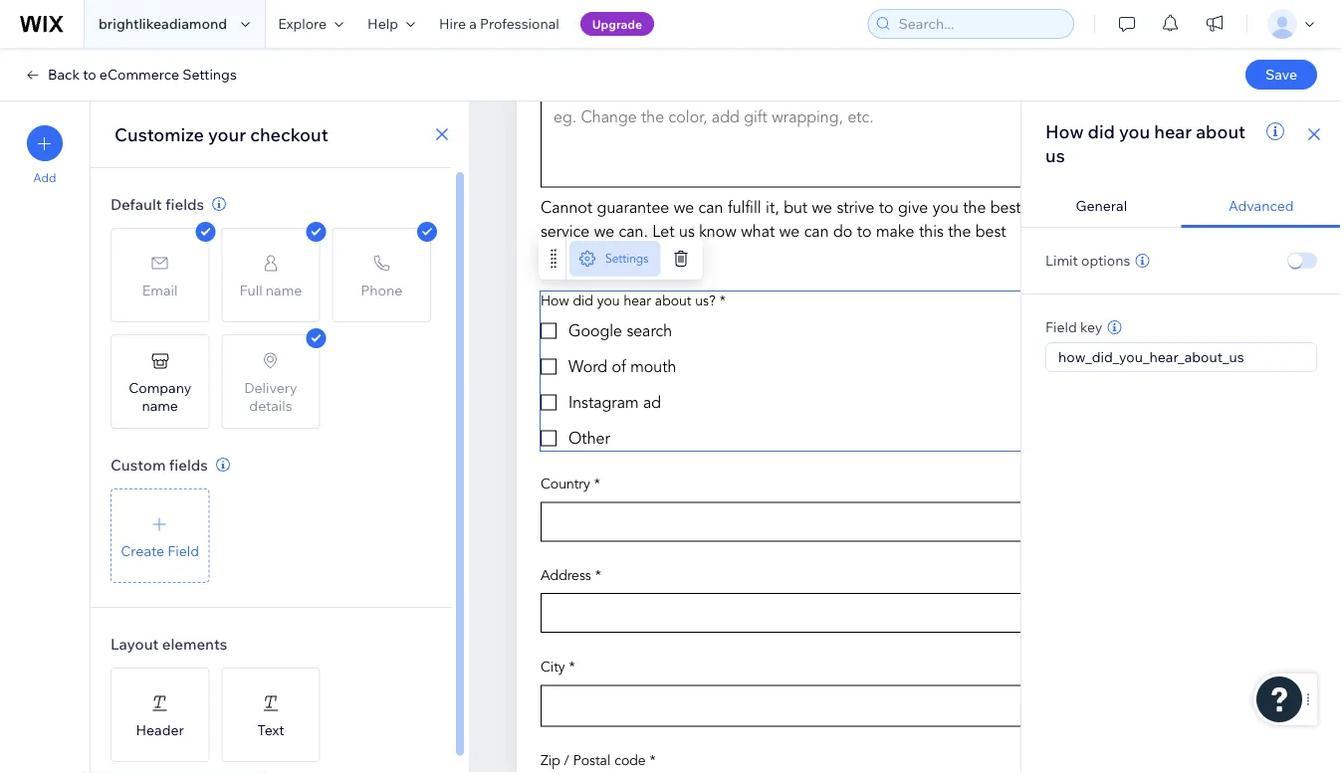 Task type: describe. For each thing, give the bounding box(es) containing it.
default
[[111, 195, 162, 214]]

customize your checkout
[[114, 123, 328, 145]]

field inside button
[[167, 542, 199, 560]]

upgrade button
[[580, 12, 654, 36]]

text
[[257, 721, 284, 739]]

company name
[[129, 379, 191, 414]]

ecommerce
[[99, 66, 179, 83]]

hear
[[1154, 120, 1192, 142]]

you
[[1119, 120, 1150, 142]]

a
[[469, 15, 477, 32]]

fields for default fields
[[165, 195, 204, 214]]

company
[[129, 379, 191, 396]]

how did you hear about us
[[1045, 120, 1246, 166]]

custom
[[111, 455, 166, 474]]

professional
[[480, 15, 559, 32]]

fields for custom fields
[[169, 455, 208, 474]]

your
[[208, 123, 246, 145]]

key
[[1080, 319, 1102, 336]]

Search... field
[[893, 10, 1067, 38]]

back to ecommerce settings button
[[24, 66, 237, 84]]

layout
[[111, 635, 159, 654]]

limit options
[[1045, 252, 1130, 269]]

add button
[[27, 125, 63, 185]]

help
[[367, 15, 398, 32]]

Field key field
[[1052, 343, 1310, 371]]

hire
[[439, 15, 466, 32]]

did
[[1088, 120, 1115, 142]]



Task type: vqa. For each thing, say whether or not it's contained in the screenshot.
The - to the left
no



Task type: locate. For each thing, give the bounding box(es) containing it.
general button
[[1021, 185, 1181, 228]]

customize
[[114, 123, 204, 145]]

tab list
[[1021, 185, 1341, 228]]

1 vertical spatial fields
[[169, 455, 208, 474]]

help button
[[356, 0, 427, 48]]

general
[[1076, 197, 1127, 215]]

1 horizontal spatial field
[[1045, 319, 1077, 336]]

to
[[83, 66, 96, 83]]

how
[[1045, 120, 1084, 142]]

explore
[[278, 15, 327, 32]]

0 horizontal spatial field
[[167, 542, 199, 560]]

back
[[48, 66, 80, 83]]

save
[[1265, 66, 1297, 83]]

1 vertical spatial field
[[167, 542, 199, 560]]

0 vertical spatial fields
[[165, 195, 204, 214]]

field key
[[1045, 319, 1102, 336]]

add
[[33, 170, 56, 185]]

fields right the custom
[[169, 455, 208, 474]]

name
[[142, 397, 178, 414]]

settings inside button
[[605, 252, 648, 266]]

hire a professional
[[439, 15, 559, 32]]

layout elements
[[111, 635, 227, 654]]

field
[[1045, 319, 1077, 336], [167, 542, 199, 560]]

settings button
[[569, 241, 660, 277]]

0 horizontal spatial settings
[[182, 66, 237, 83]]

custom fields
[[111, 455, 208, 474]]

back to ecommerce settings
[[48, 66, 237, 83]]

upgrade
[[592, 16, 642, 31]]

settings
[[182, 66, 237, 83], [605, 252, 648, 266]]

brightlikeadiamond
[[99, 15, 227, 32]]

checkout
[[250, 123, 328, 145]]

1 vertical spatial settings
[[605, 252, 648, 266]]

save button
[[1245, 60, 1317, 90]]

0 vertical spatial settings
[[182, 66, 237, 83]]

fields
[[165, 195, 204, 214], [169, 455, 208, 474]]

advanced button
[[1181, 185, 1341, 228]]

create
[[121, 542, 164, 560]]

default fields
[[111, 195, 204, 214]]

tab list containing general
[[1021, 185, 1341, 228]]

limit
[[1045, 252, 1078, 269]]

options
[[1081, 252, 1130, 269]]

hire a professional link
[[427, 0, 571, 48]]

create field button
[[111, 489, 209, 583]]

fields right default
[[165, 195, 204, 214]]

settings inside 'button'
[[182, 66, 237, 83]]

elements
[[162, 635, 227, 654]]

about
[[1196, 120, 1246, 142]]

0 vertical spatial field
[[1045, 319, 1077, 336]]

advanced
[[1229, 197, 1294, 215]]

header
[[136, 721, 184, 739]]

field left key
[[1045, 319, 1077, 336]]

1 horizontal spatial settings
[[605, 252, 648, 266]]

field right create
[[167, 542, 199, 560]]

us
[[1045, 144, 1065, 166]]

create field
[[121, 542, 199, 560]]



